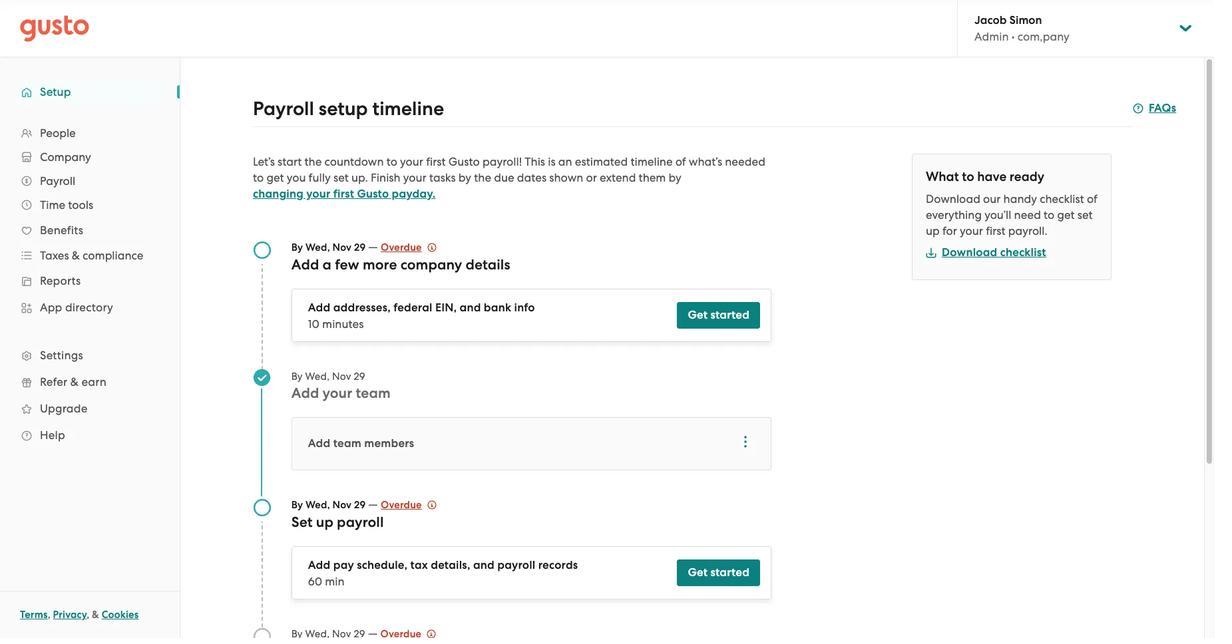 Task type: locate. For each thing, give the bounding box(es) containing it.
and inside add addresses, federal ein, and bank info 10 minutes
[[460, 301, 481, 315]]

payroll inside dropdown button
[[40, 174, 75, 188]]

terms
[[20, 609, 48, 621]]

1 horizontal spatial by
[[669, 171, 682, 184]]

1 vertical spatial get started button
[[678, 560, 761, 587]]

set inside let's start the countdown to your first gusto payroll! this is an estimated                     timeline of what's needed to get you fully set up.
[[334, 171, 349, 184]]

2 started from the top
[[711, 566, 750, 580]]

wed, for up
[[306, 499, 330, 511]]

get started
[[688, 308, 750, 322], [688, 566, 750, 580]]

started for add a few more company details
[[711, 308, 750, 322]]

0 vertical spatial wed,
[[306, 242, 330, 254]]

0 vertical spatial overdue button
[[381, 240, 437, 256]]

payroll inside 'add pay schedule, tax details, and payroll records 60 min'
[[498, 559, 536, 573]]

federal
[[394, 301, 433, 315]]

1 vertical spatial by
[[291, 371, 303, 383]]

up left for
[[926, 224, 940, 238]]

overdue down members
[[381, 499, 422, 511]]

add right circle checked icon
[[291, 385, 319, 402]]

add inside add addresses, federal ein, and bank info 10 minutes
[[308, 301, 331, 315]]

0 horizontal spatial by
[[459, 171, 472, 184]]

list containing people
[[0, 121, 180, 449]]

your inside let's start the countdown to your first gusto payroll! this is an estimated                     timeline of what's needed to get you fully set up.
[[400, 155, 424, 168]]

— up set up payroll
[[368, 498, 378, 511]]

2 29 from the top
[[354, 371, 365, 383]]

1 vertical spatial 29
[[354, 371, 365, 383]]

0 vertical spatial get
[[267, 171, 284, 184]]

1 vertical spatial get
[[688, 566, 708, 580]]

2 vertical spatial wed,
[[306, 499, 330, 511]]

29 up few
[[354, 242, 366, 254]]

taxes
[[40, 249, 69, 262]]

1 horizontal spatial ,
[[87, 609, 89, 621]]

the up fully
[[305, 155, 322, 168]]

download
[[926, 192, 981, 206], [942, 246, 998, 260]]

0 vertical spatial payroll
[[337, 514, 384, 531]]

started
[[711, 308, 750, 322], [711, 566, 750, 580]]

pay
[[333, 559, 354, 573]]

1 vertical spatial —
[[368, 498, 378, 511]]

fully
[[309, 171, 331, 184]]

& left 'cookies'
[[92, 609, 99, 621]]

1 vertical spatial overdue button
[[381, 497, 437, 513]]

0 vertical spatial started
[[711, 308, 750, 322]]

1 horizontal spatial gusto
[[449, 155, 480, 168]]

29 down minutes
[[354, 371, 365, 383]]

2 vertical spatial 29
[[354, 499, 366, 511]]

benefits
[[40, 224, 83, 237]]

0 vertical spatial timeline
[[373, 97, 444, 121]]

0 vertical spatial the
[[305, 155, 322, 168]]

2 by from the left
[[669, 171, 682, 184]]

, left privacy
[[48, 609, 50, 621]]

0 horizontal spatial first
[[333, 187, 354, 201]]

—
[[368, 240, 378, 254], [368, 498, 378, 511]]

download down for
[[942, 246, 998, 260]]

wed, up set
[[306, 499, 330, 511]]

1 vertical spatial set
[[1078, 208, 1093, 222]]

0 vertical spatial team
[[356, 385, 391, 402]]

get started button for set up payroll
[[678, 560, 761, 587]]

nov up set up payroll
[[333, 499, 352, 511]]

team inside by wed, nov 29 add your team
[[356, 385, 391, 402]]

1 vertical spatial started
[[711, 566, 750, 580]]

2 get started from the top
[[688, 566, 750, 580]]

0 vertical spatial by wed, nov 29 —
[[291, 240, 381, 254]]

get started for add a few more company details
[[688, 308, 750, 322]]

what to have ready
[[926, 169, 1045, 184]]

your up finish
[[400, 155, 424, 168]]

schedule,
[[357, 559, 408, 573]]

payroll up start
[[253, 97, 314, 121]]

up inside download our handy checklist of everything you'll need to get set up for your first payroll.
[[926, 224, 940, 238]]

1 vertical spatial payroll
[[40, 174, 75, 188]]

payroll setup timeline
[[253, 97, 444, 121]]

benefits link
[[13, 218, 166, 242]]

time
[[40, 198, 65, 212]]

1 horizontal spatial the
[[474, 171, 491, 184]]

add up '60'
[[308, 559, 331, 573]]

download for download checklist
[[942, 246, 998, 260]]

ready
[[1010, 169, 1045, 184]]

0 horizontal spatial the
[[305, 155, 322, 168]]

privacy link
[[53, 609, 87, 621]]

2 by from the top
[[291, 371, 303, 383]]

0 vertical spatial first
[[426, 155, 446, 168]]

first down you'll
[[986, 224, 1006, 238]]

1 29 from the top
[[354, 242, 366, 254]]

1 get started from the top
[[688, 308, 750, 322]]

0 horizontal spatial gusto
[[357, 187, 389, 201]]

add left a
[[291, 256, 319, 274]]

overdue button up add a few more company details
[[381, 240, 437, 256]]

faqs button
[[1133, 101, 1177, 117]]

add inside 'add pay schedule, tax details, and payroll records 60 min'
[[308, 559, 331, 573]]

1 vertical spatial nov
[[332, 371, 351, 383]]

download inside download our handy checklist of everything you'll need to get set up for your first payroll.
[[926, 192, 981, 206]]

1 vertical spatial &
[[70, 376, 79, 389]]

and right "ein," in the left of the page
[[460, 301, 481, 315]]

0 vertical spatial overdue
[[381, 242, 422, 254]]

2 horizontal spatial first
[[986, 224, 1006, 238]]

add for add a few more company details
[[291, 256, 319, 274]]

by down changing
[[291, 242, 303, 254]]

2 overdue from the top
[[381, 499, 422, 511]]

0 vertical spatial nov
[[333, 242, 352, 254]]

team up add team members
[[356, 385, 391, 402]]

by wed, nov 29 — up set up payroll
[[291, 498, 381, 511]]

1 vertical spatial by wed, nov 29 —
[[291, 498, 381, 511]]

by right "them"
[[669, 171, 682, 184]]

by right tasks
[[459, 171, 472, 184]]

set inside download our handy checklist of everything you'll need to get set up for your first payroll.
[[1078, 208, 1093, 222]]

1 vertical spatial of
[[1087, 192, 1098, 206]]

1 vertical spatial get started
[[688, 566, 750, 580]]

shown
[[550, 171, 584, 184]]

0 vertical spatial &
[[72, 249, 80, 262]]

2 overdue button from the top
[[381, 497, 437, 513]]

0 vertical spatial 29
[[354, 242, 366, 254]]

0 vertical spatial payroll
[[253, 97, 314, 121]]

1 horizontal spatial of
[[1087, 192, 1098, 206]]

1 by wed, nov 29 — from the top
[[291, 240, 381, 254]]

add up 10
[[308, 301, 331, 315]]

get up changing
[[267, 171, 284, 184]]

timeline up "them"
[[631, 155, 673, 168]]

by
[[459, 171, 472, 184], [669, 171, 682, 184]]

first inside finish your tasks by the due dates shown or extend them by changing your first gusto payday.
[[333, 187, 354, 201]]

0 vertical spatial up
[[926, 224, 940, 238]]

directory
[[65, 301, 113, 314]]

1 vertical spatial timeline
[[631, 155, 673, 168]]

to right the need
[[1044, 208, 1055, 222]]

1 vertical spatial the
[[474, 171, 491, 184]]

help
[[40, 429, 65, 442]]

reports link
[[13, 269, 166, 293]]

due
[[494, 171, 515, 184]]

0 vertical spatial get
[[688, 308, 708, 322]]

1 wed, from the top
[[306, 242, 330, 254]]

minutes
[[322, 318, 364, 331]]

first inside download our handy checklist of everything you'll need to get set up for your first payroll.
[[986, 224, 1006, 238]]

company
[[401, 256, 462, 274]]

app directory
[[40, 301, 113, 314]]

&
[[72, 249, 80, 262], [70, 376, 79, 389], [92, 609, 99, 621]]

let's
[[253, 155, 275, 168]]

by wed, nov 29 — for few
[[291, 240, 381, 254]]

get right the need
[[1058, 208, 1075, 222]]

overdue for payroll
[[381, 499, 422, 511]]

of inside let's start the countdown to your first gusto payroll! this is an estimated                     timeline of what's needed to get you fully set up.
[[676, 155, 686, 168]]

wed, up a
[[306, 242, 330, 254]]

1 get from the top
[[688, 308, 708, 322]]

& right taxes
[[72, 249, 80, 262]]

add
[[291, 256, 319, 274], [308, 301, 331, 315], [291, 385, 319, 402], [308, 437, 331, 451], [308, 559, 331, 573]]

1 vertical spatial wed,
[[305, 371, 330, 383]]

— for few
[[368, 240, 378, 254]]

home image
[[20, 15, 89, 42]]

1 get started button from the top
[[678, 302, 761, 329]]

your inside download our handy checklist of everything you'll need to get set up for your first payroll.
[[960, 224, 984, 238]]

3 wed, from the top
[[306, 499, 330, 511]]

0 vertical spatial get started button
[[678, 302, 761, 329]]

& inside refer & earn link
[[70, 376, 79, 389]]

add down by wed, nov 29 add your team in the bottom of the page
[[308, 437, 331, 451]]

gusto
[[449, 155, 480, 168], [357, 187, 389, 201]]

0 vertical spatial of
[[676, 155, 686, 168]]

1 overdue from the top
[[381, 242, 422, 254]]

0 vertical spatial by
[[291, 242, 303, 254]]

your
[[400, 155, 424, 168], [403, 171, 427, 184], [306, 187, 331, 201], [960, 224, 984, 238], [323, 385, 352, 402]]

overdue button for payroll
[[381, 497, 437, 513]]

com,pany
[[1018, 30, 1070, 43]]

to inside download our handy checklist of everything you'll need to get set up for your first payroll.
[[1044, 208, 1055, 222]]

checklist up the need
[[1040, 192, 1085, 206]]

& left the earn at the bottom left of the page
[[70, 376, 79, 389]]

0 vertical spatial download
[[926, 192, 981, 206]]

gusto down finish
[[357, 187, 389, 201]]

faqs
[[1149, 101, 1177, 115]]

an
[[559, 155, 572, 168]]

2 get started button from the top
[[678, 560, 761, 587]]

0 horizontal spatial up
[[316, 514, 334, 531]]

1 horizontal spatial timeline
[[631, 155, 673, 168]]

changing your first gusto payday. button
[[253, 186, 436, 202]]

download up everything
[[926, 192, 981, 206]]

checklist down payroll.
[[1001, 246, 1047, 260]]

1 horizontal spatial set
[[1078, 208, 1093, 222]]

everything
[[926, 208, 982, 222]]

2 vertical spatial by
[[291, 499, 303, 511]]

to up finish
[[387, 155, 397, 168]]

nov down minutes
[[332, 371, 351, 383]]

set up changing your first gusto payday. 'button'
[[334, 171, 349, 184]]

set
[[334, 171, 349, 184], [1078, 208, 1093, 222]]

2 vertical spatial nov
[[333, 499, 352, 511]]

overdue up add a few more company details
[[381, 242, 422, 254]]

by right circle checked icon
[[291, 371, 303, 383]]

2 get from the top
[[688, 566, 708, 580]]

by wed, nov 29 — up a
[[291, 240, 381, 254]]

wed, down 10
[[305, 371, 330, 383]]

1 vertical spatial get
[[1058, 208, 1075, 222]]

first for for
[[986, 224, 1006, 238]]

0 horizontal spatial of
[[676, 155, 686, 168]]

handy
[[1004, 192, 1038, 206]]

0 vertical spatial —
[[368, 240, 378, 254]]

, left cookies button
[[87, 609, 89, 621]]

10
[[308, 318, 320, 331]]

list
[[0, 121, 180, 449]]

and
[[460, 301, 481, 315], [473, 559, 495, 573]]

2 wed, from the top
[[305, 371, 330, 383]]

& inside 'taxes & compliance' dropdown button
[[72, 249, 80, 262]]

add for add team members
[[308, 437, 331, 451]]

1 vertical spatial gusto
[[357, 187, 389, 201]]

get started button
[[678, 302, 761, 329], [678, 560, 761, 587]]

cookies button
[[102, 607, 139, 623]]

1 horizontal spatial first
[[426, 155, 446, 168]]

1 horizontal spatial payroll
[[498, 559, 536, 573]]

1 vertical spatial first
[[333, 187, 354, 201]]

0 horizontal spatial timeline
[[373, 97, 444, 121]]

1 vertical spatial download
[[942, 246, 998, 260]]

taxes & compliance
[[40, 249, 143, 262]]

a
[[323, 256, 332, 274]]

1 vertical spatial payroll
[[498, 559, 536, 573]]

your up add team members
[[323, 385, 352, 402]]

simon
[[1010, 13, 1043, 27]]

to
[[387, 155, 397, 168], [962, 169, 975, 184], [253, 171, 264, 184], [1044, 208, 1055, 222]]

up right set
[[316, 514, 334, 531]]

timeline
[[373, 97, 444, 121], [631, 155, 673, 168]]

1 vertical spatial overdue
[[381, 499, 422, 511]]

refer & earn link
[[13, 370, 166, 394]]

0 vertical spatial set
[[334, 171, 349, 184]]

1 started from the top
[[711, 308, 750, 322]]

0 vertical spatial gusto
[[449, 155, 480, 168]]

set right the need
[[1078, 208, 1093, 222]]

tools
[[68, 198, 93, 212]]

0 vertical spatial checklist
[[1040, 192, 1085, 206]]

gusto up finish your tasks by the due dates shown or extend them by changing your first gusto payday. at the top of page
[[449, 155, 480, 168]]

overdue button
[[381, 240, 437, 256], [381, 497, 437, 513]]

team left members
[[333, 437, 362, 451]]

1 vertical spatial and
[[473, 559, 495, 573]]

first down up.
[[333, 187, 354, 201]]

0 horizontal spatial payroll
[[40, 174, 75, 188]]

the left due
[[474, 171, 491, 184]]

3 by from the top
[[291, 499, 303, 511]]

nov up few
[[333, 242, 352, 254]]

first
[[426, 155, 446, 168], [333, 187, 354, 201], [986, 224, 1006, 238]]

upgrade link
[[13, 397, 166, 421]]

nov
[[333, 242, 352, 254], [332, 371, 351, 383], [333, 499, 352, 511]]

& for earn
[[70, 376, 79, 389]]

timeline inside let's start the countdown to your first gusto payroll! this is an estimated                     timeline of what's needed to get you fully set up.
[[631, 155, 673, 168]]

2 by wed, nov 29 — from the top
[[291, 498, 381, 511]]

29
[[354, 242, 366, 254], [354, 371, 365, 383], [354, 499, 366, 511]]

set up payroll
[[291, 514, 384, 531]]

by for add a few more company details
[[291, 242, 303, 254]]

1 horizontal spatial payroll
[[253, 97, 314, 121]]

— up "more"
[[368, 240, 378, 254]]

1 overdue button from the top
[[381, 240, 437, 256]]

0 horizontal spatial ,
[[48, 609, 50, 621]]

1 horizontal spatial up
[[926, 224, 940, 238]]

team
[[356, 385, 391, 402], [333, 437, 362, 451]]

3 29 from the top
[[354, 499, 366, 511]]

taxes & compliance button
[[13, 244, 166, 268]]

1 by from the top
[[291, 242, 303, 254]]

0 horizontal spatial payroll
[[337, 514, 384, 531]]

1 — from the top
[[368, 240, 378, 254]]

gusto navigation element
[[0, 57, 180, 470]]

1 horizontal spatial get
[[1058, 208, 1075, 222]]

terms , privacy , & cookies
[[20, 609, 139, 621]]

your right for
[[960, 224, 984, 238]]

payroll
[[253, 97, 314, 121], [40, 174, 75, 188]]

first up tasks
[[426, 155, 446, 168]]

payroll left records
[[498, 559, 536, 573]]

download checklist
[[942, 246, 1047, 260]]

get inside download our handy checklist of everything you'll need to get set up for your first payroll.
[[1058, 208, 1075, 222]]

and right details,
[[473, 559, 495, 573]]

overdue button up "tax" in the bottom of the page
[[381, 497, 437, 513]]

0 vertical spatial and
[[460, 301, 481, 315]]

add addresses, federal ein, and bank info 10 minutes
[[308, 301, 535, 331]]

0 horizontal spatial set
[[334, 171, 349, 184]]

2 , from the left
[[87, 609, 89, 621]]

2 — from the top
[[368, 498, 378, 511]]

payroll up time
[[40, 174, 75, 188]]

0 vertical spatial get started
[[688, 308, 750, 322]]

2 vertical spatial first
[[986, 224, 1006, 238]]

by up set
[[291, 499, 303, 511]]

get for add a few more company details
[[688, 308, 708, 322]]

timeline right setup
[[373, 97, 444, 121]]

payroll up the pay at the bottom left of the page
[[337, 514, 384, 531]]

0 horizontal spatial get
[[267, 171, 284, 184]]

checklist
[[1040, 192, 1085, 206], [1001, 246, 1047, 260]]

29 up set up payroll
[[354, 499, 366, 511]]

let's start the countdown to your first gusto payroll! this is an estimated                     timeline of what's needed to get you fully set up.
[[253, 155, 766, 184]]

app
[[40, 301, 62, 314]]



Task type: vqa. For each thing, say whether or not it's contained in the screenshot.
Often in the top of the page
no



Task type: describe. For each thing, give the bounding box(es) containing it.
by wed, nov 29 add your team
[[291, 371, 391, 402]]

you
[[287, 171, 306, 184]]

info
[[514, 301, 535, 315]]

to down let's
[[253, 171, 264, 184]]

the inside let's start the countdown to your first gusto payroll! this is an estimated                     timeline of what's needed to get you fully set up.
[[305, 155, 322, 168]]

29 for payroll
[[354, 499, 366, 511]]

bank
[[484, 301, 512, 315]]

setup link
[[13, 80, 166, 104]]

them
[[639, 171, 666, 184]]

gusto inside finish your tasks by the due dates shown or extend them by changing your first gusto payday.
[[357, 187, 389, 201]]

•
[[1012, 30, 1015, 43]]

details
[[466, 256, 511, 274]]

wed, inside by wed, nov 29 add your team
[[305, 371, 330, 383]]

changing
[[253, 187, 304, 201]]

countdown
[[325, 155, 384, 168]]

finish
[[371, 171, 401, 184]]

get started for set up payroll
[[688, 566, 750, 580]]

this
[[525, 155, 545, 168]]

tax
[[411, 559, 428, 573]]

or
[[586, 171, 597, 184]]

download for download our handy checklist of everything you'll need to get set up for your first payroll.
[[926, 192, 981, 206]]

reports
[[40, 274, 81, 288]]

by inside by wed, nov 29 add your team
[[291, 371, 303, 383]]

and inside 'add pay schedule, tax details, and payroll records 60 min'
[[473, 559, 495, 573]]

overdue for few
[[381, 242, 422, 254]]

circle blank image
[[253, 628, 272, 639]]

refer & earn
[[40, 376, 107, 389]]

app directory link
[[13, 296, 166, 320]]

add team members
[[308, 437, 414, 451]]

up.
[[352, 171, 368, 184]]

more
[[363, 256, 397, 274]]

admin
[[975, 30, 1009, 43]]

60
[[308, 575, 322, 589]]

1 vertical spatial team
[[333, 437, 362, 451]]

our
[[984, 192, 1001, 206]]

started for set up payroll
[[711, 566, 750, 580]]

of inside download our handy checklist of everything you'll need to get set up for your first payroll.
[[1087, 192, 1098, 206]]

tasks
[[429, 171, 456, 184]]

download our handy checklist of everything you'll need to get set up for your first payroll.
[[926, 192, 1098, 238]]

for
[[943, 224, 958, 238]]

payroll button
[[13, 169, 166, 193]]

is
[[548, 155, 556, 168]]

wed, for a
[[306, 242, 330, 254]]

the inside finish your tasks by the due dates shown or extend them by changing your first gusto payday.
[[474, 171, 491, 184]]

what
[[926, 169, 959, 184]]

circle checked image
[[253, 369, 271, 387]]

need
[[1015, 208, 1041, 222]]

earn
[[82, 376, 107, 389]]

jacob
[[975, 13, 1007, 27]]

privacy
[[53, 609, 87, 621]]

payroll for payroll setup timeline
[[253, 97, 314, 121]]

details,
[[431, 559, 471, 573]]

add a few more company details
[[291, 256, 511, 274]]

— for payroll
[[368, 498, 378, 511]]

overdue button for few
[[381, 240, 437, 256]]

your down fully
[[306, 187, 331, 201]]

jacob simon admin • com,pany
[[975, 13, 1070, 43]]

1 vertical spatial up
[[316, 514, 334, 531]]

what's
[[689, 155, 723, 168]]

download checklist link
[[926, 246, 1047, 260]]

checklist inside download our handy checklist of everything you'll need to get set up for your first payroll.
[[1040, 192, 1085, 206]]

add inside by wed, nov 29 add your team
[[291, 385, 319, 402]]

company button
[[13, 145, 166, 169]]

gusto inside let's start the countdown to your first gusto payroll! this is an estimated                     timeline of what's needed to get you fully set up.
[[449, 155, 480, 168]]

get inside let's start the countdown to your first gusto payroll! this is an estimated                     timeline of what's needed to get you fully set up.
[[267, 171, 284, 184]]

by for set up payroll
[[291, 499, 303, 511]]

finish your tasks by the due dates shown or extend them by changing your first gusto payday.
[[253, 171, 682, 201]]

first for changing
[[333, 187, 354, 201]]

1 by from the left
[[459, 171, 472, 184]]

add pay schedule, tax details, and payroll records 60 min
[[308, 559, 578, 589]]

payday.
[[392, 187, 436, 201]]

by wed, nov 29 — for payroll
[[291, 498, 381, 511]]

to left have
[[962, 169, 975, 184]]

your up payday. on the top
[[403, 171, 427, 184]]

upgrade
[[40, 402, 88, 416]]

29 for few
[[354, 242, 366, 254]]

nov inside by wed, nov 29 add your team
[[332, 371, 351, 383]]

payroll.
[[1009, 224, 1048, 238]]

setup
[[319, 97, 368, 121]]

settings
[[40, 349, 83, 362]]

settings link
[[13, 344, 166, 368]]

time tools
[[40, 198, 93, 212]]

refer
[[40, 376, 68, 389]]

records
[[539, 559, 578, 573]]

1 vertical spatial checklist
[[1001, 246, 1047, 260]]

payroll!
[[483, 155, 522, 168]]

ein,
[[435, 301, 457, 315]]

& for compliance
[[72, 249, 80, 262]]

extend
[[600, 171, 636, 184]]

payroll for payroll
[[40, 174, 75, 188]]

min
[[325, 575, 345, 589]]

add for add pay schedule, tax details, and payroll records 60 min
[[308, 559, 331, 573]]

29 inside by wed, nov 29 add your team
[[354, 371, 365, 383]]

setup
[[40, 85, 71, 99]]

members
[[364, 437, 414, 451]]

people button
[[13, 121, 166, 145]]

set
[[291, 514, 313, 531]]

cookies
[[102, 609, 139, 621]]

company
[[40, 151, 91, 164]]

first inside let's start the countdown to your first gusto payroll! this is an estimated                     timeline of what's needed to get you fully set up.
[[426, 155, 446, 168]]

1 , from the left
[[48, 609, 50, 621]]

dates
[[517, 171, 547, 184]]

you'll
[[985, 208, 1012, 222]]

start
[[278, 155, 302, 168]]

people
[[40, 127, 76, 140]]

your inside by wed, nov 29 add your team
[[323, 385, 352, 402]]

2 vertical spatial &
[[92, 609, 99, 621]]

get started button for add a few more company details
[[678, 302, 761, 329]]

get for set up payroll
[[688, 566, 708, 580]]

addresses,
[[333, 301, 391, 315]]

few
[[335, 256, 359, 274]]

terms link
[[20, 609, 48, 621]]

nov for few
[[333, 242, 352, 254]]

compliance
[[83, 249, 143, 262]]

add for add addresses, federal ein, and bank info 10 minutes
[[308, 301, 331, 315]]

nov for payroll
[[333, 499, 352, 511]]

estimated
[[575, 155, 628, 168]]



